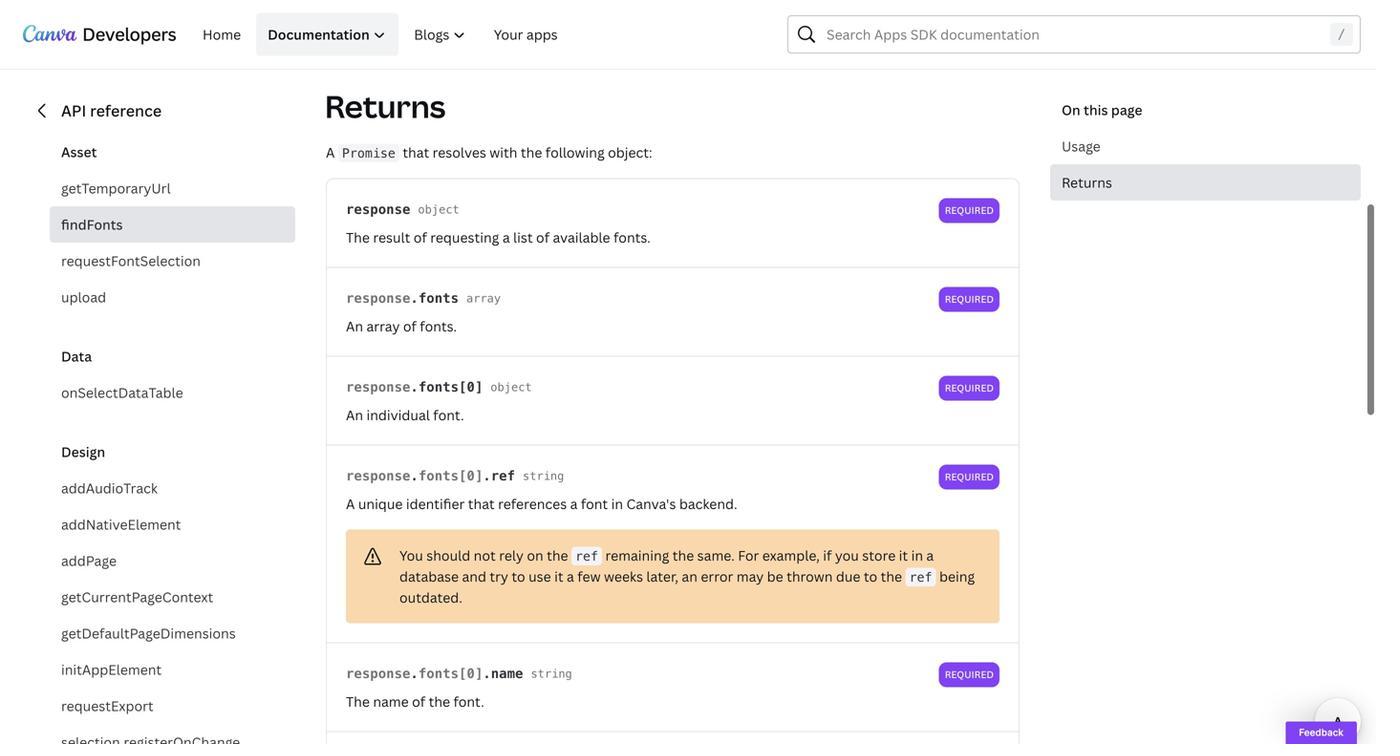 Task type: vqa. For each thing, say whether or not it's contained in the screenshot.
(v18),
no



Task type: locate. For each thing, give the bounding box(es) containing it.
getcurrentpagecontext link
[[50, 579, 295, 615]]

2 the from the top
[[346, 693, 370, 711]]

thrown
[[787, 567, 833, 586]]

backend.
[[679, 495, 738, 513]]

list
[[513, 228, 533, 246]]

0 vertical spatial object
[[418, 203, 460, 216]]

font.
[[433, 406, 464, 424], [453, 693, 484, 711]]

string inside response . fonts[0] . ref string
[[523, 470, 564, 483]]

1 required from the top
[[945, 204, 994, 217]]

1 to from the left
[[512, 567, 525, 586]]

the right on
[[547, 546, 568, 565]]

5 required from the top
[[945, 668, 994, 681]]

an for an individual font.
[[346, 406, 363, 424]]

response . fonts[0] . ref string
[[346, 468, 564, 484]]

0 horizontal spatial fonts.
[[420, 317, 457, 335]]

1 vertical spatial fonts[0]
[[418, 468, 483, 484]]

fonts[0] up identifier
[[418, 468, 483, 484]]

1 vertical spatial returns
[[1062, 173, 1112, 192]]

string inside response . fonts[0] . name string
[[531, 667, 572, 681]]

a right store
[[927, 546, 934, 565]]

2 vertical spatial fonts[0]
[[418, 666, 483, 682]]

for
[[738, 546, 759, 565]]

response for array
[[346, 290, 410, 306]]

1 horizontal spatial ref
[[575, 549, 598, 564]]

canva developers logo image
[[23, 24, 176, 44]]

returns down usage
[[1062, 173, 1112, 192]]

2 an from the top
[[346, 406, 363, 424]]

on this page heading
[[1050, 99, 1361, 120]]

an for an array of fonts.
[[346, 317, 363, 335]]

fonts[0]
[[418, 379, 483, 395], [418, 468, 483, 484], [418, 666, 483, 682]]

fonts[0] for font.
[[418, 379, 483, 395]]

the
[[346, 228, 370, 246], [346, 693, 370, 711]]

0 horizontal spatial to
[[512, 567, 525, 586]]

api reference
[[61, 100, 162, 121]]

to right due
[[864, 567, 878, 586]]

usage link
[[1050, 128, 1361, 164]]

ref left being
[[909, 570, 932, 585]]

a left list
[[503, 228, 510, 246]]

an left individual
[[346, 406, 363, 424]]

4 required from the top
[[945, 470, 994, 483]]

3 fonts[0] from the top
[[418, 666, 483, 682]]

blogs
[[414, 25, 449, 43]]

0 vertical spatial name
[[491, 666, 523, 682]]

1 vertical spatial name
[[373, 693, 409, 711]]

) left ;
[[349, 5, 357, 21]]

1 vertical spatial that
[[468, 495, 495, 513]]

of right result
[[414, 228, 427, 246]]

2 horizontal spatial ref
[[909, 570, 932, 585]]

. for response . fonts[0] . name string
[[410, 666, 418, 682]]

0 horizontal spatial name
[[373, 693, 409, 711]]

1 horizontal spatial that
[[468, 495, 495, 513]]

design
[[61, 443, 105, 461]]

1 response from the top
[[346, 201, 410, 217]]

response . fonts[0] object
[[346, 379, 532, 395]]

to right try
[[512, 567, 525, 586]]

fonts[0] up an individual font.
[[418, 379, 483, 395]]

0 horizontal spatial that
[[403, 143, 429, 161]]

0 horizontal spatial it
[[554, 567, 563, 586]]

response up unique
[[346, 468, 410, 484]]

0 horizontal spatial a
[[326, 143, 335, 161]]

a
[[503, 228, 510, 246], [570, 495, 578, 513], [927, 546, 934, 565], [567, 567, 574, 586]]

of down response . fonts[0] . name string at the left bottom
[[412, 693, 425, 711]]

4 response from the top
[[346, 468, 410, 484]]

of for the
[[412, 693, 425, 711]]

an array of fonts.
[[346, 317, 457, 335]]

1 horizontal spatial returns
[[1062, 173, 1112, 192]]

error
[[701, 567, 733, 586]]

1 the from the top
[[346, 228, 370, 246]]

response for individual
[[346, 379, 410, 395]]

.
[[410, 290, 418, 306], [410, 379, 418, 395], [410, 468, 418, 484], [483, 468, 491, 484], [410, 666, 418, 682], [483, 666, 491, 682]]

}
[[341, 5, 349, 21]]

5 response from the top
[[346, 666, 410, 682]]

1 horizontal spatial )
[[365, 5, 373, 21]]

documentation button
[[256, 13, 398, 56]]

to
[[512, 567, 525, 586], [864, 567, 878, 586]]

a
[[326, 143, 335, 161], [346, 495, 355, 513]]

a left unique
[[346, 495, 355, 513]]

remaining the same. for example, if you store it in a database and try to use it a few weeks later, an error may be thrown due to the
[[400, 546, 934, 586]]

of for fonts.
[[403, 317, 417, 335]]

the for the result of requesting a list of available fonts.
[[346, 228, 370, 246]]

1 vertical spatial a
[[346, 495, 355, 513]]

1 vertical spatial fonts.
[[420, 317, 457, 335]]

2 required from the top
[[945, 293, 994, 306]]

upload
[[61, 288, 106, 306]]

0 vertical spatial in
[[611, 495, 623, 513]]

array
[[466, 292, 501, 305], [367, 317, 400, 335]]

0 vertical spatial the
[[346, 228, 370, 246]]

0 vertical spatial string
[[523, 470, 564, 483]]

0 vertical spatial a
[[326, 143, 335, 161]]

of
[[414, 228, 427, 246], [536, 228, 550, 246], [403, 317, 417, 335], [412, 693, 425, 711]]

response up the name of the font.
[[346, 666, 410, 682]]

0 vertical spatial an
[[346, 317, 363, 335]]

0 horizontal spatial array
[[367, 317, 400, 335]]

1 vertical spatial ref
[[575, 549, 598, 564]]

in inside "remaining the same. for example, if you store it in a database and try to use it a few weeks later, an error may be thrown due to the"
[[911, 546, 923, 565]]

canva's
[[626, 495, 676, 513]]

fonts.
[[614, 228, 651, 246], [420, 317, 457, 335]]

response up result
[[346, 201, 410, 217]]

0 vertical spatial returns
[[325, 85, 446, 127]]

1 horizontal spatial it
[[899, 546, 908, 565]]

fonts. down fonts
[[420, 317, 457, 335]]

returns
[[325, 85, 446, 127], [1062, 173, 1112, 192]]

1 vertical spatial object
[[491, 381, 532, 394]]

few
[[578, 567, 601, 586]]

Search Apps SDK documentation text field
[[788, 15, 1361, 54]]

in right font
[[611, 495, 623, 513]]

a left the promise
[[326, 143, 335, 161]]

1 an from the top
[[346, 317, 363, 335]]

1 horizontal spatial a
[[346, 495, 355, 513]]

api
[[61, 100, 86, 121]]

it right store
[[899, 546, 908, 565]]

0 horizontal spatial )
[[349, 5, 357, 21]]

response . fonts array
[[346, 290, 501, 306]]

data
[[61, 347, 92, 366]]

0 horizontal spatial object
[[418, 203, 460, 216]]

an individual font.
[[346, 406, 464, 424]]

font. down response . fonts[0] . name string at the left bottom
[[453, 693, 484, 711]]

required for requesting
[[945, 204, 994, 217]]

ref up references
[[491, 468, 515, 484]]

response for result
[[346, 201, 410, 217]]

a left font
[[570, 495, 578, 513]]

1 fonts[0] from the top
[[418, 379, 483, 395]]

1 vertical spatial in
[[911, 546, 923, 565]]

home link
[[191, 13, 252, 56]]

1 horizontal spatial to
[[864, 567, 878, 586]]

3 required from the top
[[945, 382, 994, 394]]

an down response . fonts array
[[346, 317, 363, 335]]

ref up few
[[575, 549, 598, 564]]

returns link
[[1050, 164, 1361, 201]]

of right list
[[536, 228, 550, 246]]

findfonts link
[[50, 206, 295, 243]]

string for name
[[531, 667, 572, 681]]

1 vertical spatial an
[[346, 406, 363, 424]]

0 vertical spatial ref
[[491, 468, 515, 484]]

due
[[836, 567, 861, 586]]

response up individual
[[346, 379, 410, 395]]

fonts[0] up the name of the font.
[[418, 666, 483, 682]]

gettemporaryurl link
[[50, 170, 295, 206]]

1 vertical spatial the
[[346, 693, 370, 711]]

1 horizontal spatial object
[[491, 381, 532, 394]]

remaining
[[605, 546, 669, 565]]

that down response . fonts[0] . ref string
[[468, 495, 495, 513]]

0 vertical spatial array
[[466, 292, 501, 305]]

in right store
[[911, 546, 923, 565]]

the down response . fonts[0] . name string at the left bottom
[[429, 693, 450, 711]]

in
[[611, 495, 623, 513], [911, 546, 923, 565]]

it
[[899, 546, 908, 565], [554, 567, 563, 586]]

returns up the promise
[[325, 85, 446, 127]]

font. down response . fonts[0] object
[[433, 406, 464, 424]]

your apps link
[[482, 13, 569, 56]]

ref
[[491, 468, 515, 484], [575, 549, 598, 564], [909, 570, 932, 585]]

a for a unique identifier that references a font in canva's backend.
[[346, 495, 355, 513]]

3 response from the top
[[346, 379, 410, 395]]

asset
[[61, 143, 97, 161]]

0 vertical spatial fonts[0]
[[418, 379, 483, 395]]

0 vertical spatial fonts.
[[614, 228, 651, 246]]

of down response . fonts array
[[403, 317, 417, 335]]

0 vertical spatial font.
[[433, 406, 464, 424]]

blogs button
[[402, 13, 479, 56]]

unique
[[358, 495, 403, 513]]

should
[[427, 546, 470, 565]]

promise
[[342, 146, 396, 160]]

a for a promise that resolves with the following object:
[[326, 143, 335, 161]]

0 vertical spatial it
[[899, 546, 908, 565]]

fonts. right available
[[614, 228, 651, 246]]

1 horizontal spatial in
[[911, 546, 923, 565]]

getdefaultpagedimensions
[[61, 625, 236, 643]]

2 response from the top
[[346, 290, 410, 306]]

array right fonts
[[466, 292, 501, 305]]

onselectdatatable
[[61, 384, 183, 402]]

that left resolves
[[403, 143, 429, 161]]

. for response . fonts[0] object
[[410, 379, 418, 395]]

1 vertical spatial string
[[531, 667, 572, 681]]

the
[[521, 143, 542, 161], [547, 546, 568, 565], [673, 546, 694, 565], [881, 567, 902, 586], [429, 693, 450, 711]]

1 vertical spatial font.
[[453, 693, 484, 711]]

1 horizontal spatial fonts.
[[614, 228, 651, 246]]

being
[[939, 567, 975, 586]]

response up an array of fonts.
[[346, 290, 410, 306]]

on
[[1062, 101, 1081, 119]]

2 ) from the left
[[365, 5, 373, 21]]

array down response . fonts array
[[367, 317, 400, 335]]

rely
[[499, 546, 524, 565]]

object
[[418, 203, 460, 216], [491, 381, 532, 394]]

1 horizontal spatial array
[[466, 292, 501, 305]]

) right }
[[365, 5, 373, 21]]

it right the use
[[554, 567, 563, 586]]

this
[[1084, 101, 1108, 119]]

gettemporaryurl
[[61, 179, 171, 197]]

same.
[[697, 546, 735, 565]]

reference
[[90, 100, 162, 121]]



Task type: describe. For each thing, give the bounding box(es) containing it.
result
[[373, 228, 410, 246]]

1 ) from the left
[[349, 5, 357, 21]]

resolves
[[433, 143, 486, 161]]

a left few
[[567, 567, 574, 586]]

outdated.
[[400, 589, 463, 607]]

database
[[400, 567, 459, 586]]

usage
[[1062, 137, 1101, 155]]

1 horizontal spatial name
[[491, 666, 523, 682]]

the right with at left top
[[521, 143, 542, 161]]

a unique identifier that references a font in canva's backend.
[[346, 495, 738, 513]]

apps
[[527, 25, 558, 43]]

fonts[0] for of
[[418, 666, 483, 682]]

example,
[[762, 546, 820, 565]]

object inside response . fonts[0] object
[[491, 381, 532, 394]]

if
[[823, 546, 832, 565]]

1 vertical spatial it
[[554, 567, 563, 586]]

documentation
[[268, 25, 370, 43]]

on
[[527, 546, 544, 565]]

store
[[862, 546, 896, 565]]

the down store
[[881, 567, 902, 586]]

your
[[494, 25, 523, 43]]

addnativeelement
[[61, 516, 181, 534]]

/
[[1338, 26, 1346, 42]]

requestexport
[[61, 697, 154, 715]]

you should not rely on the ref
[[400, 546, 598, 565]]

the result of requesting a list of available fonts.
[[346, 228, 651, 246]]

an
[[682, 567, 698, 586]]

2 to from the left
[[864, 567, 878, 586]]

requestfontselection
[[61, 252, 201, 270]]

} ) ( ) ;
[[341, 5, 381, 21]]

with
[[490, 143, 518, 161]]

identifier
[[406, 495, 465, 513]]

references
[[498, 495, 567, 513]]

0 horizontal spatial ref
[[491, 468, 515, 484]]

being outdated.
[[400, 567, 975, 607]]

requestexport link
[[50, 688, 295, 724]]

available
[[553, 228, 610, 246]]

response object
[[346, 201, 460, 217]]

response for name
[[346, 666, 410, 682]]

try
[[490, 567, 508, 586]]

your apps
[[494, 25, 558, 43]]

upload link
[[50, 279, 295, 315]]

the up an
[[673, 546, 694, 565]]

requesting
[[430, 228, 499, 246]]

0 horizontal spatial in
[[611, 495, 623, 513]]

required for fonts.
[[945, 293, 994, 306]]

string for ref
[[523, 470, 564, 483]]

. for response . fonts array
[[410, 290, 418, 306]]

initappelement
[[61, 661, 162, 679]]

font
[[581, 495, 608, 513]]

the name of the font.
[[346, 693, 484, 711]]

addnativeelement link
[[50, 507, 295, 543]]

ref inside you should not rely on the ref
[[575, 549, 598, 564]]

later,
[[646, 567, 679, 586]]

onselectdatatable link
[[50, 375, 295, 411]]

following
[[546, 143, 605, 161]]

;
[[373, 5, 381, 21]]

1 vertical spatial array
[[367, 317, 400, 335]]

the for the name of the font.
[[346, 693, 370, 711]]

on this page
[[1062, 101, 1143, 119]]

object inside response object
[[418, 203, 460, 216]]

object:
[[608, 143, 653, 161]]

and
[[462, 567, 486, 586]]

required for the
[[945, 668, 994, 681]]

(
[[357, 5, 365, 21]]

addpage link
[[50, 543, 295, 579]]

2 vertical spatial ref
[[909, 570, 932, 585]]

getcurrentpagecontext
[[61, 588, 213, 606]]

a promise that resolves with the following object:
[[326, 143, 653, 161]]

page
[[1111, 101, 1143, 119]]

findfonts
[[61, 216, 123, 234]]

2 fonts[0] from the top
[[418, 468, 483, 484]]

be
[[767, 567, 783, 586]]

. for response . fonts[0] . ref string
[[410, 468, 418, 484]]

response . fonts[0] . name string
[[346, 666, 572, 682]]

0 vertical spatial that
[[403, 143, 429, 161]]

use
[[529, 567, 551, 586]]

not
[[474, 546, 496, 565]]

getdefaultpagedimensions link
[[50, 615, 295, 652]]

of for requesting
[[414, 228, 427, 246]]

you
[[835, 546, 859, 565]]

array inside response . fonts array
[[466, 292, 501, 305]]

may
[[737, 567, 764, 586]]

you
[[400, 546, 423, 565]]

initappelement link
[[50, 652, 295, 688]]

individual
[[367, 406, 430, 424]]

requestfontselection link
[[50, 243, 295, 279]]

home
[[203, 25, 241, 43]]

addaudiotrack
[[61, 479, 158, 497]]

0 horizontal spatial returns
[[325, 85, 446, 127]]

addaudiotrack link
[[50, 470, 295, 507]]



